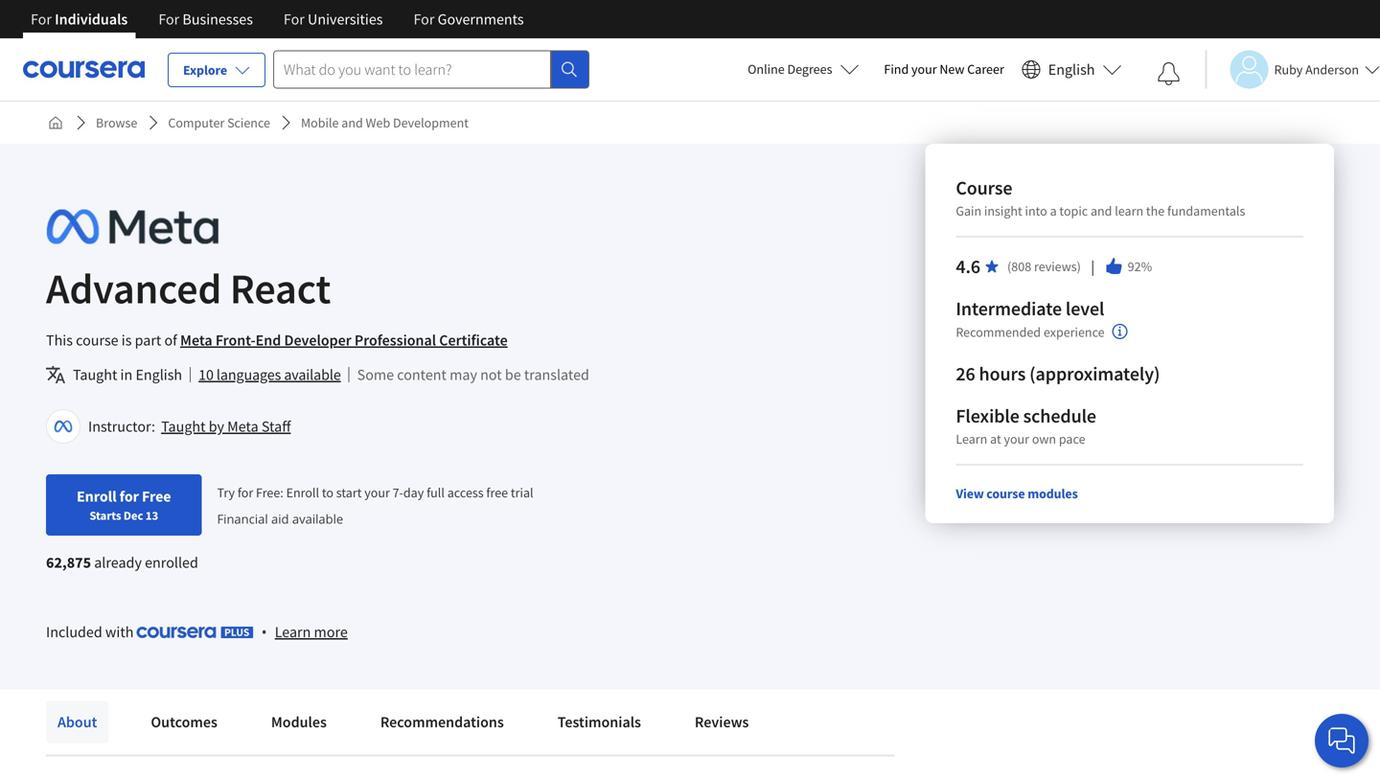 Task type: locate. For each thing, give the bounding box(es) containing it.
available inside button
[[284, 365, 341, 384]]

available down developer
[[284, 365, 341, 384]]

0 horizontal spatial taught
[[73, 365, 117, 384]]

own
[[1032, 430, 1057, 448]]

1 vertical spatial your
[[1004, 430, 1030, 448]]

for inside enroll for free starts dec 13
[[120, 487, 139, 506]]

for for individuals
[[31, 10, 52, 29]]

enroll
[[286, 484, 319, 501], [77, 487, 117, 506]]

modules
[[271, 713, 327, 732]]

0 vertical spatial english
[[1049, 60, 1095, 79]]

mobile and web development link
[[293, 105, 476, 140]]

online
[[748, 60, 785, 78]]

for for try
[[238, 484, 253, 501]]

to
[[322, 484, 334, 501]]

front-
[[216, 331, 256, 350]]

and inside "course gain insight into a topic and learn the fundamentals"
[[1091, 202, 1113, 220]]

your right at
[[1004, 430, 1030, 448]]

flexible schedule learn at your own pace
[[956, 404, 1097, 448]]

for inside try for free: enroll to start your 7-day full access free trial financial aid available
[[238, 484, 253, 501]]

online degrees button
[[733, 48, 875, 90]]

available inside try for free: enroll to start your 7-day full access free trial financial aid available
[[292, 510, 343, 528]]

meta front-end developer professional certificate link
[[180, 331, 508, 350]]

for up dec
[[120, 487, 139, 506]]

for for businesses
[[158, 10, 179, 29]]

level
[[1066, 297, 1105, 321]]

anderson
[[1306, 61, 1359, 78]]

about link
[[46, 701, 109, 743]]

taught left by
[[161, 417, 206, 436]]

learn
[[1115, 202, 1144, 220]]

4.6
[[956, 255, 981, 279]]

0 horizontal spatial learn
[[275, 623, 311, 642]]

and left "web"
[[342, 114, 363, 131]]

learn right the •
[[275, 623, 311, 642]]

computer science
[[168, 114, 270, 131]]

0 horizontal spatial english
[[136, 365, 182, 384]]

1 horizontal spatial learn
[[956, 430, 988, 448]]

available
[[284, 365, 341, 384], [292, 510, 343, 528]]

learn
[[956, 430, 988, 448], [275, 623, 311, 642]]

a
[[1050, 202, 1057, 220]]

0 vertical spatial meta
[[180, 331, 212, 350]]

computer science link
[[160, 105, 278, 140]]

recommendations
[[380, 713, 504, 732]]

browse link
[[88, 105, 145, 140]]

governments
[[438, 10, 524, 29]]

taught left the in
[[73, 365, 117, 384]]

some content may not be translated
[[357, 365, 590, 384]]

english right the in
[[136, 365, 182, 384]]

your right find
[[912, 60, 937, 78]]

your left 7-
[[365, 484, 390, 501]]

1 horizontal spatial taught
[[161, 417, 206, 436]]

(approximately)
[[1030, 362, 1160, 386]]

intermediate
[[956, 297, 1062, 321]]

0 vertical spatial course
[[76, 331, 118, 350]]

end
[[256, 331, 281, 350]]

10
[[199, 365, 214, 384]]

0 horizontal spatial course
[[76, 331, 118, 350]]

4 for from the left
[[414, 10, 435, 29]]

your inside flexible schedule learn at your own pace
[[1004, 430, 1030, 448]]

1 vertical spatial english
[[136, 365, 182, 384]]

enroll up starts
[[77, 487, 117, 506]]

1 horizontal spatial meta
[[227, 417, 259, 436]]

3 for from the left
[[284, 10, 305, 29]]

english inside "button"
[[1049, 60, 1095, 79]]

may
[[450, 365, 477, 384]]

computer
[[168, 114, 225, 131]]

with
[[105, 622, 134, 642]]

meta
[[180, 331, 212, 350], [227, 417, 259, 436]]

1 horizontal spatial course
[[987, 485, 1025, 502]]

0 vertical spatial available
[[284, 365, 341, 384]]

free:
[[256, 484, 284, 501]]

enroll inside try for free: enroll to start your 7-day full access free trial financial aid available
[[286, 484, 319, 501]]

0 vertical spatial learn
[[956, 430, 988, 448]]

1 horizontal spatial for
[[238, 484, 253, 501]]

this course is part of meta front-end developer professional certificate
[[46, 331, 508, 350]]

course right view
[[987, 485, 1025, 502]]

course left is
[[76, 331, 118, 350]]

0 horizontal spatial meta
[[180, 331, 212, 350]]

recommended
[[956, 323, 1041, 341]]

certificate
[[439, 331, 508, 350]]

free
[[142, 487, 171, 506]]

already
[[94, 553, 142, 572]]

enroll left the to
[[286, 484, 319, 501]]

1 vertical spatial and
[[1091, 202, 1113, 220]]

meta right by
[[227, 417, 259, 436]]

outcomes
[[151, 713, 218, 732]]

0 horizontal spatial and
[[342, 114, 363, 131]]

taught
[[73, 365, 117, 384], [161, 417, 206, 436]]

1 horizontal spatial english
[[1049, 60, 1095, 79]]

science
[[227, 114, 270, 131]]

1 vertical spatial learn
[[275, 623, 311, 642]]

about
[[58, 713, 97, 732]]

1 horizontal spatial and
[[1091, 202, 1113, 220]]

intermediate level
[[956, 297, 1105, 321]]

learn left at
[[956, 430, 988, 448]]

development
[[393, 114, 469, 131]]

by
[[209, 417, 224, 436]]

enroll inside enroll for free starts dec 13
[[77, 487, 117, 506]]

developer
[[284, 331, 352, 350]]

0 horizontal spatial your
[[365, 484, 390, 501]]

home image
[[48, 115, 63, 130]]

1 vertical spatial taught
[[161, 417, 206, 436]]

for individuals
[[31, 10, 128, 29]]

english right career
[[1049, 60, 1095, 79]]

and right topic
[[1091, 202, 1113, 220]]

taught by meta staff image
[[49, 412, 78, 441]]

for up what do you want to learn? text box
[[414, 10, 435, 29]]

web
[[366, 114, 390, 131]]

1 for from the left
[[31, 10, 52, 29]]

2 vertical spatial your
[[365, 484, 390, 501]]

chat with us image
[[1327, 726, 1358, 756]]

view course modules link
[[956, 485, 1078, 502]]

for governments
[[414, 10, 524, 29]]

view
[[956, 485, 984, 502]]

2 horizontal spatial your
[[1004, 430, 1030, 448]]

try
[[217, 484, 235, 501]]

recommended experience
[[956, 323, 1105, 341]]

modules
[[1028, 485, 1078, 502]]

for for universities
[[284, 10, 305, 29]]

for left the "individuals"
[[31, 10, 52, 29]]

1 vertical spatial available
[[292, 510, 343, 528]]

1 horizontal spatial enroll
[[286, 484, 319, 501]]

recommendations link
[[369, 701, 516, 743]]

0 horizontal spatial enroll
[[77, 487, 117, 506]]

for
[[238, 484, 253, 501], [120, 487, 139, 506]]

financial
[[217, 510, 268, 528]]

find your new career
[[884, 60, 1005, 78]]

included with
[[46, 622, 137, 642]]

available down the to
[[292, 510, 343, 528]]

coursera image
[[23, 54, 145, 85]]

and
[[342, 114, 363, 131], [1091, 202, 1113, 220]]

for left universities
[[284, 10, 305, 29]]

0 vertical spatial your
[[912, 60, 937, 78]]

10 languages available button
[[199, 363, 341, 386]]

languages
[[217, 365, 281, 384]]

find
[[884, 60, 909, 78]]

universities
[[308, 10, 383, 29]]

course for this
[[76, 331, 118, 350]]

0 vertical spatial taught
[[73, 365, 117, 384]]

1 vertical spatial course
[[987, 485, 1025, 502]]

26
[[956, 362, 976, 386]]

2 for from the left
[[158, 10, 179, 29]]

0 horizontal spatial for
[[120, 487, 139, 506]]

meta right of
[[180, 331, 212, 350]]

be
[[505, 365, 521, 384]]

None search field
[[273, 50, 590, 89]]

for left the businesses
[[158, 10, 179, 29]]

for for governments
[[414, 10, 435, 29]]

learn inside • learn more
[[275, 623, 311, 642]]

topic
[[1060, 202, 1088, 220]]

english
[[1049, 60, 1095, 79], [136, 365, 182, 384]]

experience
[[1044, 323, 1105, 341]]

part
[[135, 331, 161, 350]]

trial
[[511, 484, 534, 501]]

information about difficulty level pre-requisites. image
[[1113, 324, 1128, 339]]

for right try
[[238, 484, 253, 501]]



Task type: describe. For each thing, give the bounding box(es) containing it.
learn inside flexible schedule learn at your own pace
[[956, 430, 988, 448]]

more
[[314, 623, 348, 642]]

7-
[[393, 484, 404, 501]]

financial aid available button
[[217, 510, 343, 528]]

hours
[[979, 362, 1026, 386]]

(808 reviews) |
[[1008, 256, 1097, 277]]

fundamentals
[[1168, 202, 1246, 220]]

for universities
[[284, 10, 383, 29]]

new
[[940, 60, 965, 78]]

professional
[[355, 331, 436, 350]]

is
[[122, 331, 132, 350]]

english button
[[1014, 38, 1130, 101]]

career
[[968, 60, 1005, 78]]

individuals
[[55, 10, 128, 29]]

into
[[1025, 202, 1048, 220]]

reviews
[[695, 713, 749, 732]]

1 vertical spatial meta
[[227, 417, 259, 436]]

outcomes link
[[139, 701, 229, 743]]

this
[[46, 331, 73, 350]]

schedule
[[1024, 404, 1097, 428]]

view course modules
[[956, 485, 1078, 502]]

react
[[230, 262, 331, 315]]

at
[[990, 430, 1002, 448]]

reviews link
[[683, 701, 761, 743]]

for businesses
[[158, 10, 253, 29]]

coursera plus image
[[137, 627, 254, 638]]

testimonials
[[558, 713, 641, 732]]

learn more link
[[275, 620, 348, 644]]

some
[[357, 365, 394, 384]]

flexible
[[956, 404, 1020, 428]]

advanced
[[46, 262, 222, 315]]

online degrees
[[748, 60, 833, 78]]

modules link
[[260, 701, 338, 743]]

|
[[1089, 256, 1097, 277]]

ruby anderson
[[1275, 61, 1359, 78]]

(808
[[1008, 258, 1032, 275]]

insight
[[985, 202, 1023, 220]]

•
[[261, 621, 267, 642]]

for for enroll
[[120, 487, 139, 506]]

aid
[[271, 510, 289, 528]]

free
[[486, 484, 508, 501]]

banner navigation
[[15, 0, 539, 38]]

degrees
[[788, 60, 833, 78]]

full
[[427, 484, 445, 501]]

62,875 already enrolled
[[46, 553, 198, 572]]

included
[[46, 622, 102, 642]]

translated
[[524, 365, 590, 384]]

ruby
[[1275, 61, 1303, 78]]

What do you want to learn? text field
[[273, 50, 551, 89]]

find your new career link
[[875, 58, 1014, 81]]

of
[[164, 331, 177, 350]]

• learn more
[[261, 621, 348, 642]]

staff
[[262, 417, 291, 436]]

0 vertical spatial and
[[342, 114, 363, 131]]

26 hours (approximately)
[[956, 362, 1160, 386]]

1 horizontal spatial your
[[912, 60, 937, 78]]

show notifications image
[[1158, 62, 1181, 85]]

your inside try for free: enroll to start your 7-day full access free trial financial aid available
[[365, 484, 390, 501]]

in
[[120, 365, 133, 384]]

enrolled
[[145, 553, 198, 572]]

testimonials link
[[546, 701, 653, 743]]

ruby anderson button
[[1206, 50, 1381, 89]]

day
[[404, 484, 424, 501]]

explore button
[[168, 53, 266, 87]]

enroll for free starts dec 13
[[77, 487, 171, 523]]

advanced react
[[46, 262, 331, 315]]

instructor:
[[88, 417, 155, 436]]

meta image
[[46, 205, 219, 248]]

92%
[[1128, 258, 1152, 275]]

the
[[1147, 202, 1165, 220]]

content
[[397, 365, 447, 384]]

instructor: taught by meta staff
[[88, 417, 291, 436]]

starts
[[89, 508, 121, 523]]

course for view
[[987, 485, 1025, 502]]



Task type: vqa. For each thing, say whether or not it's contained in the screenshot.
leftmost All
no



